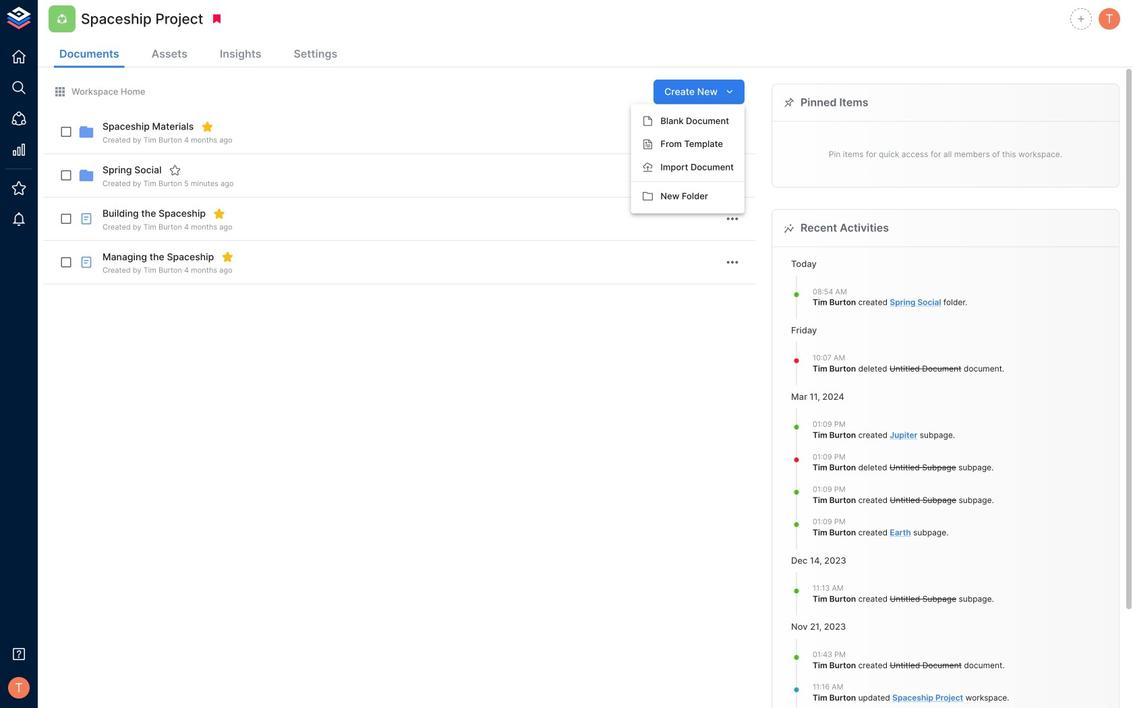 Task type: describe. For each thing, give the bounding box(es) containing it.
1 vertical spatial remove favorite image
[[213, 208, 225, 220]]



Task type: locate. For each thing, give the bounding box(es) containing it.
favorite image
[[169, 164, 181, 176]]

remove favorite image
[[201, 121, 213, 133], [213, 208, 225, 220]]

0 vertical spatial remove favorite image
[[201, 121, 213, 133]]

remove favorite image
[[222, 251, 234, 263]]

remove bookmark image
[[211, 13, 223, 25]]



Task type: vqa. For each thing, say whether or not it's contained in the screenshot.
the topmost Remove Favorite icon
yes



